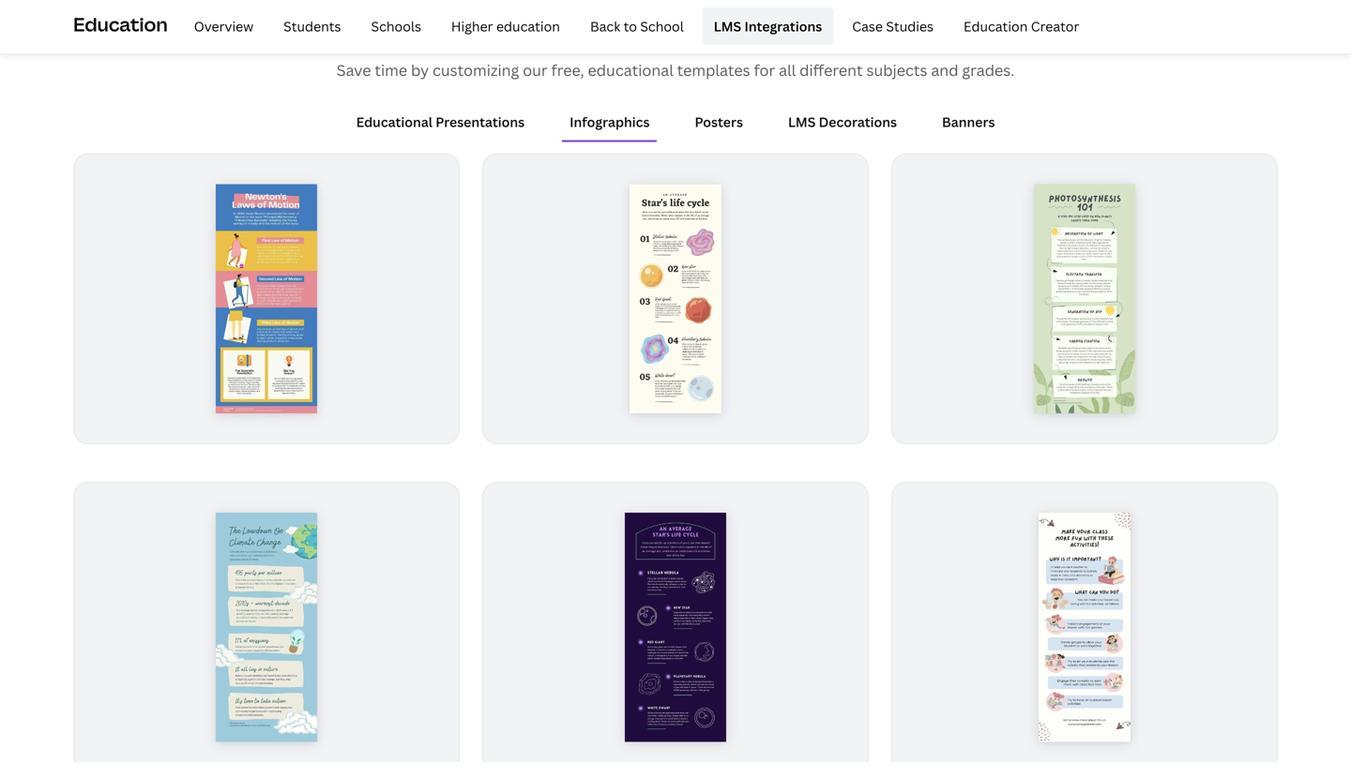 Task type: describe. For each thing, give the bounding box(es) containing it.
your
[[694, 12, 764, 53]]

schools
[[371, 17, 421, 35]]

overview link
[[183, 8, 265, 45]]

educational
[[356, 113, 433, 131]]

for
[[754, 60, 775, 80]]

education
[[496, 17, 560, 35]]

grades.
[[962, 60, 1015, 80]]

posters button
[[687, 104, 751, 140]]

higher
[[451, 17, 493, 35]]

lms integrations link
[[703, 8, 833, 45]]

lms decorations
[[788, 113, 897, 131]]

use canva templates in your lms assignment save time by customizing our free, educational templates for all different subjects and grades.
[[337, 12, 1015, 80]]

blue pink and yellow flat graphic law of motion physics infographic image
[[216, 184, 317, 414]]

and
[[931, 60, 958, 80]]

lms inside use canva templates in your lms assignment save time by customizing our free, educational templates for all different subjects and grades.
[[771, 12, 834, 53]]

education creator link
[[952, 8, 1091, 45]]

lms for lms integrations
[[714, 17, 741, 35]]

integrations
[[745, 17, 822, 35]]

decorations
[[819, 113, 897, 131]]

different
[[800, 60, 863, 80]]

save
[[337, 60, 371, 80]]

educational
[[588, 60, 674, 80]]

creator
[[1031, 17, 1079, 35]]

case studies
[[852, 17, 934, 35]]

overview
[[194, 17, 253, 35]]

0 vertical spatial templates
[[503, 12, 656, 53]]

all
[[779, 60, 796, 80]]

education creator
[[964, 17, 1079, 35]]

canva
[[403, 12, 497, 53]]

customizing
[[433, 60, 519, 80]]

1 horizontal spatial templates
[[677, 60, 750, 80]]

in
[[662, 12, 688, 53]]

higher education
[[451, 17, 560, 35]]

educational presentations
[[356, 113, 525, 131]]



Task type: vqa. For each thing, say whether or not it's contained in the screenshot.
Your Story
no



Task type: locate. For each thing, give the bounding box(es) containing it.
schools link
[[360, 8, 432, 45]]

lms up all
[[771, 12, 834, 53]]

0 horizontal spatial templates
[[503, 12, 656, 53]]

blue lined climate change environment infographic image
[[216, 513, 317, 743]]

educational presentations button
[[349, 104, 532, 140]]

beige organic star life cycle astronomy infographic image
[[630, 184, 721, 414]]

students
[[284, 17, 341, 35]]

by
[[411, 60, 429, 80]]

back
[[590, 17, 620, 35]]

infographics
[[570, 113, 650, 131]]

free,
[[551, 60, 584, 80]]

1 vertical spatial templates
[[677, 60, 750, 80]]

menu bar
[[175, 8, 1091, 45]]

education inside education creator link
[[964, 17, 1028, 35]]

studies
[[886, 17, 934, 35]]

0 horizontal spatial education
[[73, 11, 168, 37]]

case studies link
[[841, 8, 945, 45]]

school
[[640, 17, 684, 35]]

back to school
[[590, 17, 684, 35]]

lms for lms decorations
[[788, 113, 816, 131]]

higher education link
[[440, 8, 571, 45]]

back to school link
[[579, 8, 695, 45]]

lms inside button
[[788, 113, 816, 131]]

infographics button
[[562, 104, 657, 140]]

subjects
[[866, 60, 927, 80]]

lms down all
[[788, 113, 816, 131]]

templates down your
[[677, 60, 750, 80]]

lms right in
[[714, 17, 741, 35]]

case
[[852, 17, 883, 35]]

lms integrations
[[714, 17, 822, 35]]

to
[[624, 17, 637, 35]]

posters
[[695, 113, 743, 131]]

lms decorations button
[[781, 104, 905, 140]]

education for education
[[73, 11, 168, 37]]

menu bar containing overview
[[175, 8, 1091, 45]]

green organic natural photosynthesis biology infographic image
[[1034, 184, 1135, 414]]

use
[[341, 12, 397, 53]]

presentations
[[436, 113, 525, 131]]

1 horizontal spatial education
[[964, 17, 1028, 35]]

students link
[[272, 8, 352, 45]]

lms inside 'menu bar'
[[714, 17, 741, 35]]

time
[[375, 60, 407, 80]]

banners
[[942, 113, 995, 131]]

templates up free,
[[503, 12, 656, 53]]

templates
[[503, 12, 656, 53], [677, 60, 750, 80]]

our
[[523, 60, 548, 80]]

banners button
[[935, 104, 1003, 140]]

indigo and purple lined star life cycle astronomy infographic image
[[625, 513, 726, 743]]

education for education creator
[[964, 17, 1028, 35]]

education
[[73, 11, 168, 37], [964, 17, 1028, 35]]

assignment
[[840, 12, 1010, 53]]

lms
[[771, 12, 834, 53], [714, 17, 741, 35], [788, 113, 816, 131]]

pink blue cute illustration school & education infographics image
[[1039, 513, 1131, 743]]



